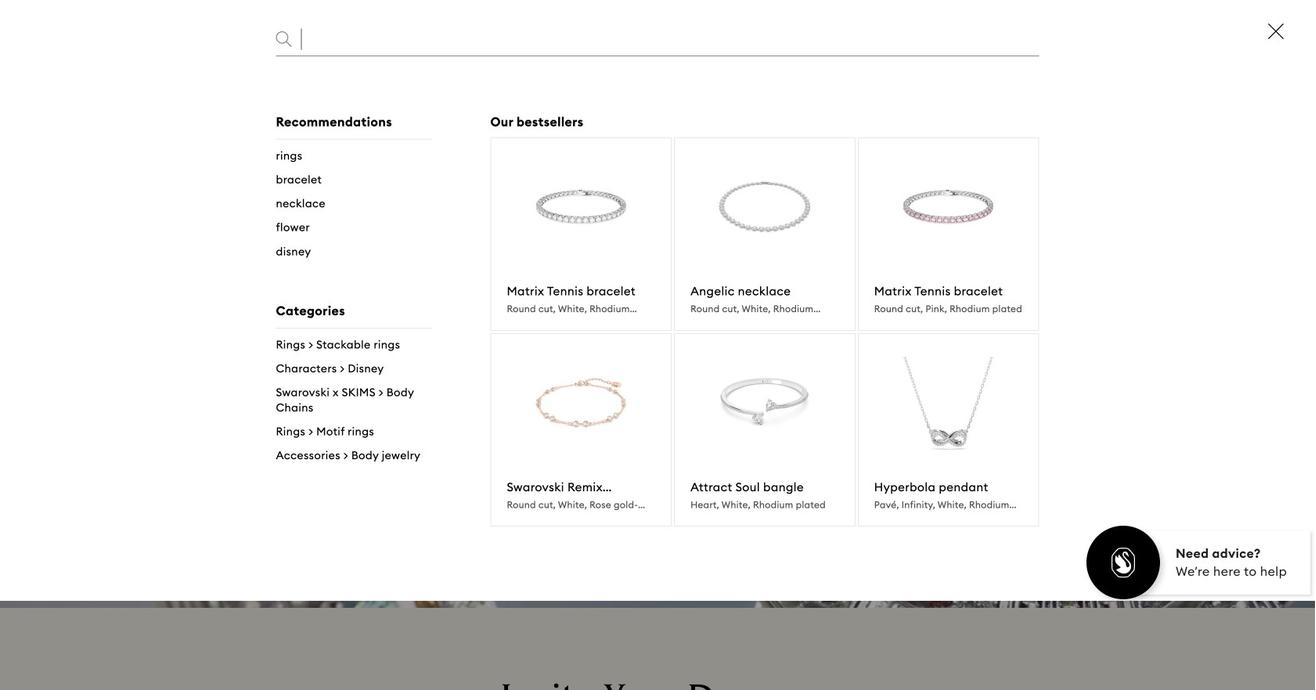 Task type: vqa. For each thing, say whether or not it's contained in the screenshot.
left-locator image
yes



Task type: describe. For each thing, give the bounding box(es) containing it.
left login image
[[1164, 75, 1173, 85]]

Search field
[[301, 27, 1040, 56]]

left-wishlist image image
[[1284, 76, 1296, 86]]



Task type: locate. For each thing, give the bounding box(es) containing it.
country-selector image image
[[20, 73, 33, 87]]

live chat icon, click to open the live chat pane. image
[[1085, 524, 1316, 608]]

cart-mobile image image
[[1181, 215, 1193, 229]]

search image image
[[1124, 216, 1138, 230]]

left-locator image image
[[165, 73, 174, 87]]

swarovski image
[[382, 110, 933, 185]]



